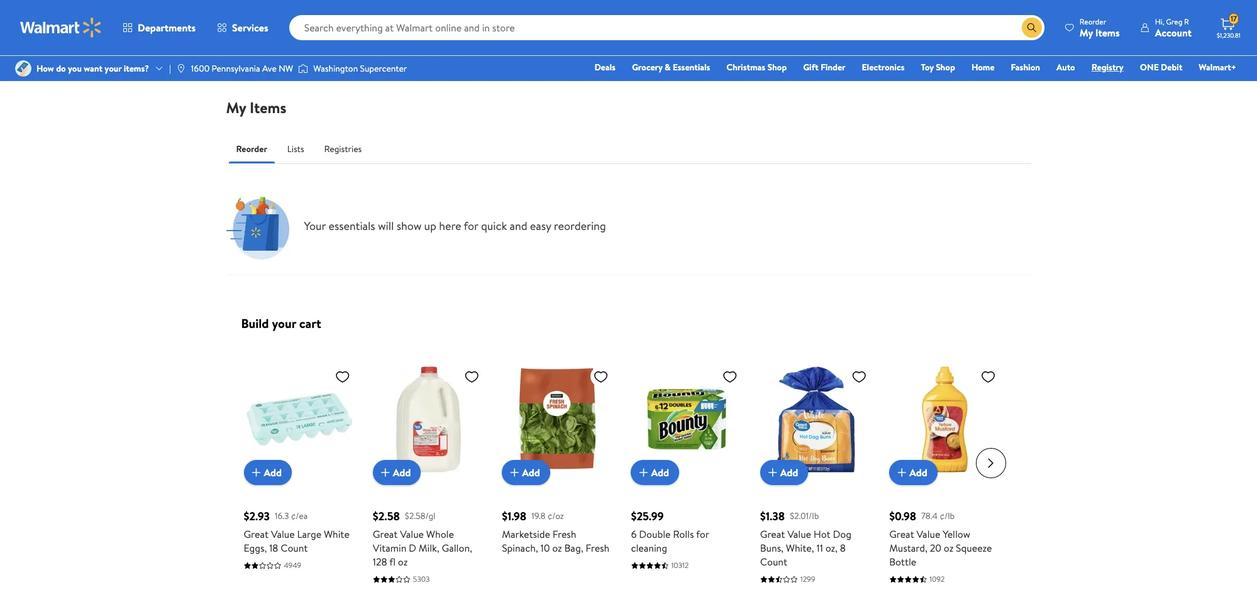 Task type: locate. For each thing, give the bounding box(es) containing it.
2 horizontal spatial  image
[[298, 62, 308, 75]]

128
[[373, 556, 387, 569]]

reorder up registry
[[1080, 16, 1107, 27]]

2 product group from the left
[[373, 339, 484, 585]]

add to cart image up $2.93
[[249, 466, 264, 481]]

0 horizontal spatial for
[[464, 218, 478, 234]]

0 vertical spatial your
[[105, 62, 122, 75]]

bottle
[[890, 556, 917, 569]]

shop right the toy
[[936, 61, 955, 74]]

0 horizontal spatial count
[[281, 542, 308, 556]]

hot
[[814, 528, 831, 542]]

0 horizontal spatial items
[[250, 97, 286, 118]]

search icon image
[[1027, 23, 1037, 33]]

do
[[56, 62, 66, 75]]

$2.58 $2.58/gl great value whole vitamin d milk, gallon, 128 fl oz
[[373, 509, 472, 569]]

for
[[464, 218, 478, 234], [696, 528, 709, 542]]

2 add to cart image from the left
[[636, 466, 651, 481]]

sign out image
[[226, 197, 289, 260]]

greg
[[1166, 16, 1183, 27]]

6
[[631, 528, 637, 542]]

count up 4949
[[281, 542, 308, 556]]

¢/oz
[[548, 510, 564, 523]]

electronics
[[862, 61, 905, 74]]

for right here
[[464, 218, 478, 234]]

 image for 1600
[[176, 64, 186, 74]]

6 add button from the left
[[890, 461, 938, 486]]

1 great from the left
[[244, 528, 269, 542]]

add up $25.99
[[651, 466, 669, 480]]

value down $2.01/lb
[[788, 528, 811, 542]]

departments
[[138, 21, 196, 35]]

1 vertical spatial for
[[696, 528, 709, 542]]

double
[[639, 528, 671, 542]]

bag,
[[565, 542, 583, 556]]

0 horizontal spatial my
[[226, 97, 246, 118]]

great
[[244, 528, 269, 542], [373, 528, 398, 542], [760, 528, 785, 542], [890, 528, 914, 542]]

great down $2.58
[[373, 528, 398, 542]]

fresh right bag,
[[586, 542, 610, 556]]

your right want
[[105, 62, 122, 75]]

grocery & essentials link
[[626, 60, 716, 74]]

fashion link
[[1006, 60, 1046, 74]]

marketside
[[502, 528, 550, 542]]

you
[[68, 62, 82, 75]]

1 vertical spatial items
[[250, 97, 286, 118]]

pennsylvania
[[212, 62, 260, 75]]

1 horizontal spatial items
[[1096, 25, 1120, 39]]

1 value from the left
[[271, 528, 295, 542]]

shop for toy shop
[[936, 61, 955, 74]]

cleaning
[[631, 542, 667, 556]]

add to cart image up $1.38
[[765, 466, 781, 481]]

count inside $2.93 16.3 ¢/ea great value large white eggs, 18 count
[[281, 542, 308, 556]]

your left cart
[[272, 315, 296, 332]]

your
[[105, 62, 122, 75], [272, 315, 296, 332]]

1 shop from the left
[[768, 61, 787, 74]]

1 horizontal spatial  image
[[176, 64, 186, 74]]

account
[[1155, 25, 1192, 39]]

shop right christmas
[[768, 61, 787, 74]]

 image
[[15, 60, 31, 77], [298, 62, 308, 75], [176, 64, 186, 74]]

add button up 19.8
[[502, 461, 550, 486]]

6 product group from the left
[[890, 339, 1001, 585]]

items
[[1096, 25, 1120, 39], [250, 97, 286, 118]]

1 horizontal spatial reorder
[[1080, 16, 1107, 27]]

Walmart Site-Wide search field
[[289, 15, 1045, 40]]

lists link
[[277, 134, 314, 164]]

0 horizontal spatial oz
[[398, 556, 408, 569]]

show
[[397, 218, 422, 234]]

1 vertical spatial reorder
[[236, 143, 267, 155]]

reorder
[[1080, 16, 1107, 27], [236, 143, 267, 155]]

2 add from the left
[[393, 466, 411, 480]]

oz right "20"
[[944, 542, 954, 556]]

1 product group from the left
[[244, 339, 355, 585]]

fresh down ¢/oz
[[553, 528, 577, 542]]

 image left how
[[15, 60, 31, 77]]

essentials
[[329, 218, 375, 234]]

great value whole vitamin d milk, gallon, 128 fl oz image
[[373, 364, 484, 476]]

count
[[281, 542, 308, 556], [760, 556, 788, 569]]

$25.99 6 double rolls for cleaning
[[631, 509, 709, 556]]

add to favorites list, marketside fresh spinach, 10 oz bag, fresh image
[[593, 369, 609, 385]]

add to cart image for $2.58
[[378, 466, 393, 481]]

5 add from the left
[[781, 466, 798, 480]]

toy shop link
[[916, 60, 961, 74]]

my down pennsylvania at the top left
[[226, 97, 246, 118]]

add to cart image
[[249, 466, 264, 481], [636, 466, 651, 481]]

r
[[1185, 16, 1189, 27]]

value
[[271, 528, 295, 542], [400, 528, 424, 542], [788, 528, 811, 542], [917, 528, 941, 542]]

value down $2.58/gl
[[400, 528, 424, 542]]

¢/ea
[[291, 510, 308, 523]]

want
[[84, 62, 103, 75]]

shop
[[768, 61, 787, 74], [936, 61, 955, 74]]

1 horizontal spatial oz
[[552, 542, 562, 556]]

add to cart image up $1.98
[[507, 466, 522, 481]]

3 product group from the left
[[502, 339, 614, 585]]

hi, greg r account
[[1155, 16, 1192, 39]]

0 vertical spatial items
[[1096, 25, 1120, 39]]

4 product group from the left
[[631, 339, 743, 585]]

3 add from the left
[[522, 466, 540, 480]]

reordering
[[554, 218, 606, 234]]

easy
[[530, 218, 551, 234]]

add button up $0.98
[[890, 461, 938, 486]]

great inside $2.58 $2.58/gl great value whole vitamin d milk, gallon, 128 fl oz
[[373, 528, 398, 542]]

oz right 10
[[552, 542, 562, 556]]

white
[[324, 528, 350, 542]]

great inside $0.98 78.4 ¢/lb great value yellow mustard, 20 oz squeeze bottle
[[890, 528, 914, 542]]

oz inside $2.58 $2.58/gl great value whole vitamin d milk, gallon, 128 fl oz
[[398, 556, 408, 569]]

3 great from the left
[[760, 528, 785, 542]]

1 horizontal spatial count
[[760, 556, 788, 569]]

walmart+ link
[[1193, 60, 1242, 74]]

add to cart image up $2.58
[[378, 466, 393, 481]]

christmas shop link
[[721, 60, 793, 74]]

reorder for reorder
[[236, 143, 267, 155]]

how do you want your items?
[[36, 62, 149, 75]]

reorder for reorder my items
[[1080, 16, 1107, 27]]

great down $2.93
[[244, 528, 269, 542]]

add to cart image for $1.38
[[765, 466, 781, 481]]

$1.98 19.8 ¢/oz marketside fresh spinach, 10 oz bag, fresh
[[502, 509, 610, 556]]

one debit
[[1140, 61, 1183, 74]]

services button
[[206, 13, 279, 43]]

reorder down my items on the top left of page
[[236, 143, 267, 155]]

add to cart image
[[378, 466, 393, 481], [507, 466, 522, 481], [765, 466, 781, 481], [895, 466, 910, 481]]

 image right nw
[[298, 62, 308, 75]]

eggs,
[[244, 542, 267, 556]]

1 vertical spatial your
[[272, 315, 296, 332]]

0 horizontal spatial  image
[[15, 60, 31, 77]]

0 vertical spatial my
[[1080, 25, 1093, 39]]

gift
[[803, 61, 819, 74]]

add to cart image for great value large white eggs, 18 count image
[[249, 466, 264, 481]]

product group containing $1.38
[[760, 339, 872, 585]]

3 add to cart image from the left
[[765, 466, 781, 481]]

registries link
[[314, 134, 372, 164]]

1 horizontal spatial for
[[696, 528, 709, 542]]

5 product group from the left
[[760, 339, 872, 585]]

auto
[[1057, 61, 1075, 74]]

fresh
[[553, 528, 577, 542], [586, 542, 610, 556]]

¢/lb
[[940, 510, 955, 523]]

0 vertical spatial reorder
[[1080, 16, 1107, 27]]

add up $2.01/lb
[[781, 466, 798, 480]]

add button up $25.99
[[631, 461, 679, 486]]

add up 16.3
[[264, 466, 282, 480]]

$1.98
[[502, 509, 527, 525]]

6 add from the left
[[910, 466, 928, 480]]

1 horizontal spatial my
[[1080, 25, 1093, 39]]

great value yellow mustard, 20 oz squeeze bottle image
[[890, 364, 1001, 476]]

2 add to cart image from the left
[[507, 466, 522, 481]]

oz right fl
[[398, 556, 408, 569]]

0 horizontal spatial reorder
[[236, 143, 267, 155]]

services
[[232, 21, 268, 35]]

great inside $2.93 16.3 ¢/ea great value large white eggs, 18 count
[[244, 528, 269, 542]]

2 value from the left
[[400, 528, 424, 542]]

1 add to cart image from the left
[[378, 466, 393, 481]]

add button up $1.38
[[760, 461, 809, 486]]

add to favorites list, 6 double rolls for cleaning image
[[723, 369, 738, 385]]

reorder inside reorder my items
[[1080, 16, 1107, 27]]

add up 19.8
[[522, 466, 540, 480]]

great down $0.98
[[890, 528, 914, 542]]

for right rolls
[[696, 528, 709, 542]]

how
[[36, 62, 54, 75]]

whole
[[426, 528, 454, 542]]

items up registry
[[1096, 25, 1120, 39]]

add up 78.4
[[910, 466, 928, 480]]

2 horizontal spatial oz
[[944, 542, 954, 556]]

one debit link
[[1135, 60, 1188, 74]]

lists
[[287, 143, 304, 155]]

value down 16.3
[[271, 528, 295, 542]]

add to favorites list, great value whole vitamin d milk, gallon, 128 fl oz image
[[464, 369, 479, 385]]

add button up $2.93
[[244, 461, 292, 486]]

add
[[264, 466, 282, 480], [393, 466, 411, 480], [522, 466, 540, 480], [651, 466, 669, 480], [781, 466, 798, 480], [910, 466, 928, 480]]

2 add button from the left
[[373, 461, 421, 486]]

3 add button from the left
[[502, 461, 550, 486]]

1 horizontal spatial fresh
[[586, 542, 610, 556]]

2 shop from the left
[[936, 61, 955, 74]]

great value large white eggs, 18 count image
[[244, 364, 355, 476]]

count inside $1.38 $2.01/lb great value hot dog buns, white, 11 oz, 8 count
[[760, 556, 788, 569]]

add button up $2.58
[[373, 461, 421, 486]]

5 add button from the left
[[760, 461, 809, 486]]

4 add to cart image from the left
[[895, 466, 910, 481]]

ave
[[262, 62, 277, 75]]

items down ave
[[250, 97, 286, 118]]

0 horizontal spatial add to cart image
[[249, 466, 264, 481]]

3 value from the left
[[788, 528, 811, 542]]

4 value from the left
[[917, 528, 941, 542]]

my items
[[226, 97, 286, 118]]

add for $1.38
[[781, 466, 798, 480]]

your
[[304, 218, 326, 234]]

will
[[378, 218, 394, 234]]

2 great from the left
[[373, 528, 398, 542]]

add button for $1.38
[[760, 461, 809, 486]]

10
[[541, 542, 550, 556]]

my up the auto 'link'
[[1080, 25, 1093, 39]]

0 horizontal spatial shop
[[768, 61, 787, 74]]

1 add to cart image from the left
[[249, 466, 264, 481]]

add button for $0.98
[[890, 461, 938, 486]]

 image right |
[[176, 64, 186, 74]]

build
[[241, 315, 269, 332]]

great down $1.38
[[760, 528, 785, 542]]

home
[[972, 61, 995, 74]]

1 horizontal spatial add to cart image
[[636, 466, 651, 481]]

auto link
[[1051, 60, 1081, 74]]

$2.58/gl
[[405, 510, 436, 523]]

add up $2.58
[[393, 466, 411, 480]]

20
[[930, 542, 942, 556]]

for inside $25.99 6 double rolls for cleaning
[[696, 528, 709, 542]]

4 great from the left
[[890, 528, 914, 542]]

value inside $2.58 $2.58/gl great value whole vitamin d milk, gallon, 128 fl oz
[[400, 528, 424, 542]]

product group
[[244, 339, 355, 585], [373, 339, 484, 585], [502, 339, 614, 585], [631, 339, 743, 585], [760, 339, 872, 585], [890, 339, 1001, 585]]

Search search field
[[289, 15, 1045, 40]]

add to cart image up $0.98
[[895, 466, 910, 481]]

1 horizontal spatial shop
[[936, 61, 955, 74]]

christmas
[[727, 61, 766, 74]]

add to cart image up $25.99
[[636, 466, 651, 481]]

4 add button from the left
[[631, 461, 679, 486]]

count down $1.38
[[760, 556, 788, 569]]

1600 pennsylvania ave nw
[[191, 62, 293, 75]]

value down 78.4
[[917, 528, 941, 542]]

78.4
[[922, 510, 938, 523]]

0 horizontal spatial fresh
[[553, 528, 577, 542]]

1 add from the left
[[264, 466, 282, 480]]

registries
[[324, 143, 362, 155]]

great value hot dog buns, white, 11 oz, 8 count image
[[760, 364, 872, 476]]



Task type: describe. For each thing, give the bounding box(es) containing it.
walmart+
[[1199, 61, 1237, 74]]

$2.58
[[373, 509, 400, 525]]

my inside reorder my items
[[1080, 25, 1093, 39]]

toy
[[921, 61, 934, 74]]

8
[[840, 542, 846, 556]]

add for $2.58
[[393, 466, 411, 480]]

$1,230.81
[[1217, 31, 1241, 40]]

squeeze
[[956, 542, 992, 556]]

grocery
[[632, 61, 663, 74]]

19.8
[[532, 510, 546, 523]]

deals link
[[589, 60, 621, 74]]

17
[[1231, 13, 1237, 24]]

10312
[[671, 561, 689, 571]]

electronics link
[[856, 60, 910, 74]]

value inside $1.38 $2.01/lb great value hot dog buns, white, 11 oz, 8 count
[[788, 528, 811, 542]]

gallon,
[[442, 542, 472, 556]]

great inside $1.38 $2.01/lb great value hot dog buns, white, 11 oz, 8 count
[[760, 528, 785, 542]]

reorder link
[[226, 134, 277, 164]]

product group containing $0.98
[[890, 339, 1001, 585]]

quick
[[481, 218, 507, 234]]

oz,
[[826, 542, 838, 556]]

dog
[[833, 528, 852, 542]]

0 horizontal spatial your
[[105, 62, 122, 75]]

toy shop
[[921, 61, 955, 74]]

here
[[439, 218, 461, 234]]

oz inside $0.98 78.4 ¢/lb great value yellow mustard, 20 oz squeeze bottle
[[944, 542, 954, 556]]

$1.38 $2.01/lb great value hot dog buns, white, 11 oz, 8 count
[[760, 509, 852, 569]]

grocery & essentials
[[632, 61, 710, 74]]

1 horizontal spatial your
[[272, 315, 296, 332]]

rolls
[[673, 528, 694, 542]]

add to cart image for $1.98
[[507, 466, 522, 481]]

1 vertical spatial my
[[226, 97, 246, 118]]

product group containing $1.98
[[502, 339, 614, 585]]

4 add from the left
[[651, 466, 669, 480]]

nw
[[279, 62, 293, 75]]

spinach,
[[502, 542, 538, 556]]

add button for $1.98
[[502, 461, 550, 486]]

mustard,
[[890, 542, 928, 556]]

16.3
[[275, 510, 289, 523]]

1600
[[191, 62, 210, 75]]

hi,
[[1155, 16, 1165, 27]]

add to favorites list, great value large white eggs, 18 count image
[[335, 369, 350, 385]]

0 vertical spatial for
[[464, 218, 478, 234]]

cart
[[299, 315, 321, 332]]

$2.01/lb
[[790, 510, 819, 523]]

up
[[424, 218, 436, 234]]

1 add button from the left
[[244, 461, 292, 486]]

oz inside $1.98 19.8 ¢/oz marketside fresh spinach, 10 oz bag, fresh
[[552, 542, 562, 556]]

milk,
[[419, 542, 439, 556]]

product group containing $2.58
[[373, 339, 484, 585]]

add for $0.98
[[910, 466, 928, 480]]

product group containing $2.93
[[244, 339, 355, 585]]

5303
[[413, 575, 430, 585]]

one
[[1140, 61, 1159, 74]]

items inside reorder my items
[[1096, 25, 1120, 39]]

washington supercenter
[[313, 62, 407, 75]]

$25.99
[[631, 509, 664, 525]]

 image for washington
[[298, 62, 308, 75]]

your essentials will show up here for quick and easy reordering
[[304, 218, 606, 234]]

deals
[[595, 61, 616, 74]]

finder
[[821, 61, 846, 74]]

value inside $2.93 16.3 ¢/ea great value large white eggs, 18 count
[[271, 528, 295, 542]]

reorder my items
[[1080, 16, 1120, 39]]

clear search field text image
[[1007, 22, 1017, 32]]

debit
[[1161, 61, 1183, 74]]

registry
[[1092, 61, 1124, 74]]

$2.93 16.3 ¢/ea great value large white eggs, 18 count
[[244, 509, 350, 556]]

18
[[269, 542, 278, 556]]

add to favorites list, great value yellow mustard, 20 oz squeeze bottle image
[[981, 369, 996, 385]]

|
[[169, 62, 171, 75]]

product group containing $25.99
[[631, 339, 743, 585]]

add to cart image for $0.98
[[895, 466, 910, 481]]

christmas shop
[[727, 61, 787, 74]]

add to cart image for 6 double rolls for cleaning image
[[636, 466, 651, 481]]

marketside fresh spinach, 10 oz bag, fresh image
[[502, 364, 614, 476]]

buns,
[[760, 542, 784, 556]]

1299
[[801, 575, 816, 585]]

 image for how
[[15, 60, 31, 77]]

4949
[[284, 561, 301, 571]]

value inside $0.98 78.4 ¢/lb great value yellow mustard, 20 oz squeeze bottle
[[917, 528, 941, 542]]

add button for $2.58
[[373, 461, 421, 486]]

build your cart
[[241, 315, 321, 332]]

walmart image
[[20, 18, 102, 38]]

1092
[[930, 575, 945, 585]]

essentials
[[673, 61, 710, 74]]

&
[[665, 61, 671, 74]]

$2.93
[[244, 509, 270, 525]]

supercenter
[[360, 62, 407, 75]]

fl
[[389, 556, 396, 569]]

add to favorites list, great value hot dog buns, white, 11 oz, 8 count image
[[852, 369, 867, 385]]

departments button
[[112, 13, 206, 43]]

registry link
[[1086, 60, 1130, 74]]

add for $1.98
[[522, 466, 540, 480]]

$0.98
[[890, 509, 917, 525]]

items?
[[124, 62, 149, 75]]

d
[[409, 542, 416, 556]]

shop for christmas shop
[[768, 61, 787, 74]]

next slide for product carousel list image
[[976, 448, 1006, 478]]

large
[[297, 528, 321, 542]]

6 double rolls for cleaning image
[[631, 364, 743, 476]]



Task type: vqa. For each thing, say whether or not it's contained in the screenshot.
Deals link
yes



